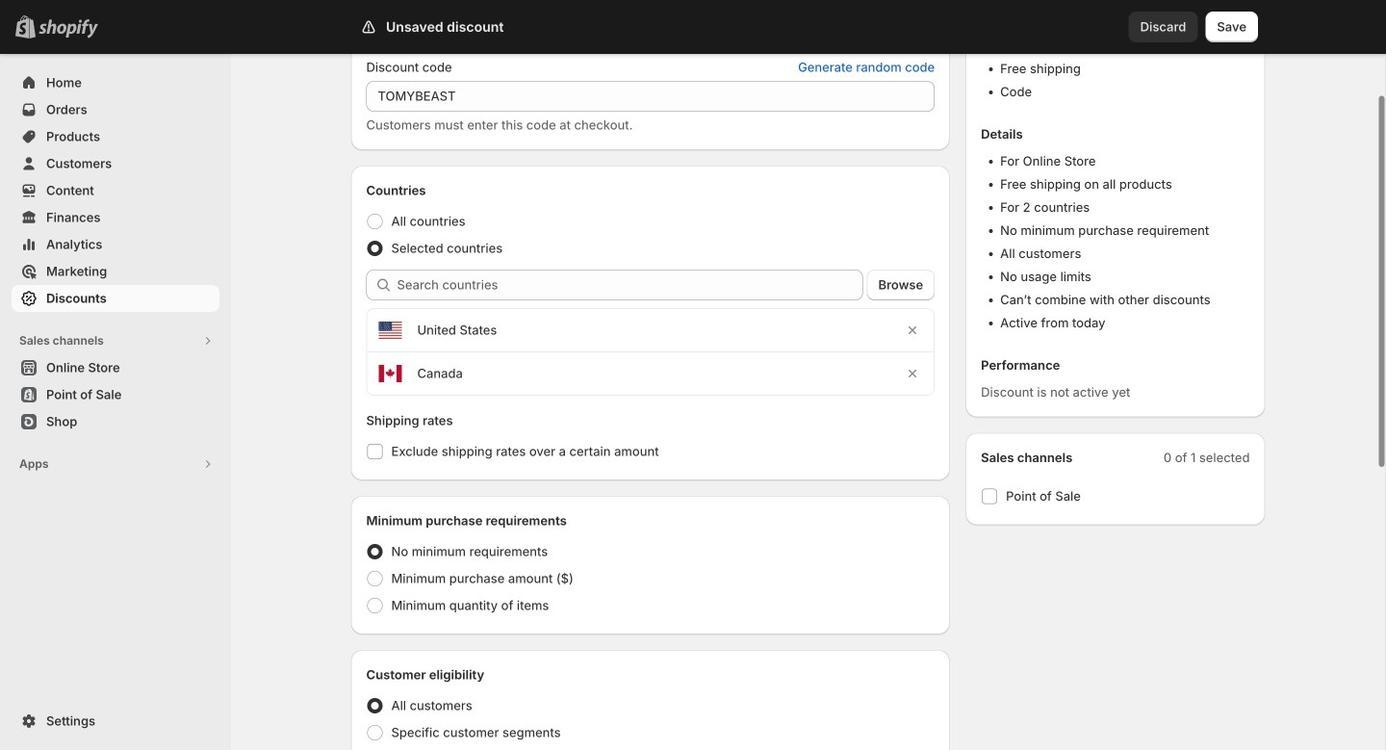 Task type: describe. For each thing, give the bounding box(es) containing it.
Search countries text field
[[397, 270, 864, 301]]



Task type: vqa. For each thing, say whether or not it's contained in the screenshot.
1st search collections Text Box from the bottom
no



Task type: locate. For each thing, give the bounding box(es) containing it.
shopify image
[[39, 19, 98, 38]]

None text field
[[366, 81, 935, 112]]



